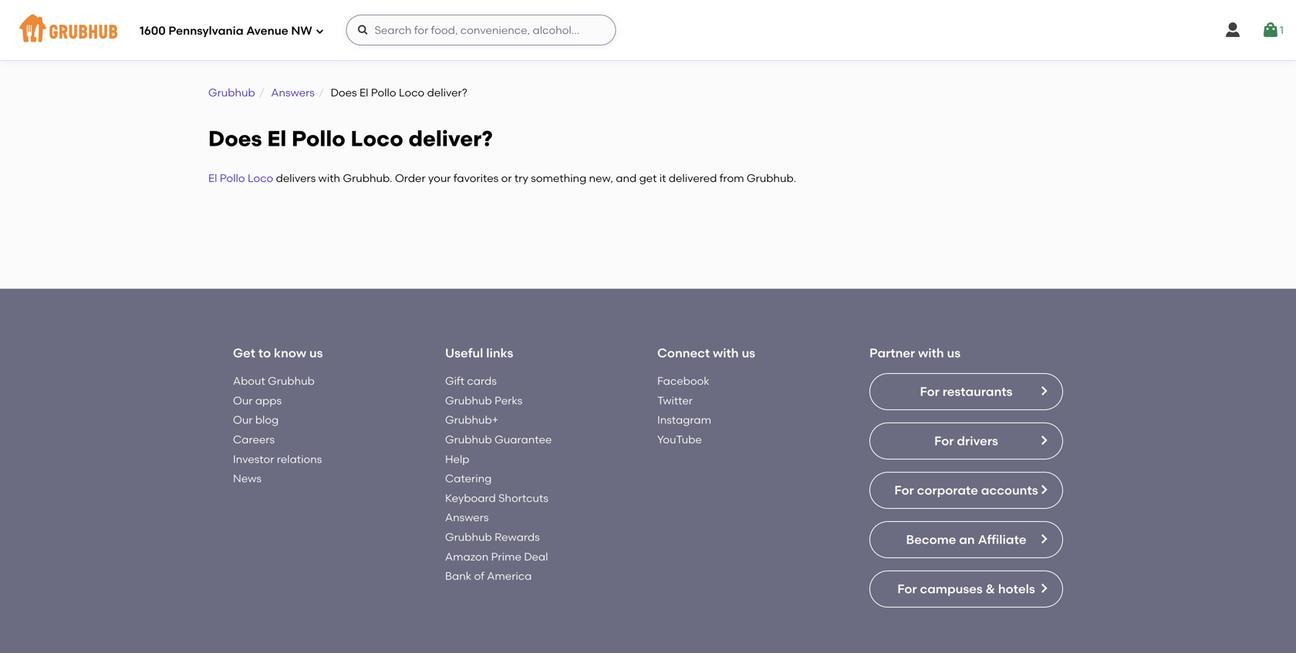 Task type: describe. For each thing, give the bounding box(es) containing it.
answers
[[271, 86, 315, 99]]

min for southern
[[474, 463, 491, 475]]

from
[[720, 172, 744, 185]]

2 grubhub. from the left
[[747, 172, 797, 185]]

main navigation navigation
[[0, 0, 1297, 60]]

0 vertical spatial deliver?
[[427, 86, 468, 99]]

svg image inside 1 button
[[1262, 21, 1280, 39]]

american for yardbird southern table & bar
[[466, 444, 510, 455]]

american for subway
[[689, 444, 733, 455]]

delivery for southern
[[470, 477, 505, 488]]

Search for food, convenience, alcohol... search field
[[346, 15, 616, 46]]

your
[[428, 172, 451, 185]]

1 star icon image from the left
[[1013, 463, 1026, 475]]

1 button
[[1262, 16, 1284, 44]]

ratings
[[1039, 480, 1075, 493]]

grubhub
[[208, 86, 255, 99]]

favorites
[[454, 172, 499, 185]]

breakfast
[[912, 444, 955, 455]]

1600
[[140, 24, 166, 38]]

grubhub link
[[208, 86, 255, 99]]

1 vertical spatial loco
[[351, 126, 403, 151]]

1 horizontal spatial svg image
[[357, 24, 369, 36]]

bub and pop's link
[[891, 423, 1075, 440]]

min for mexican
[[251, 463, 268, 475]]

subway
[[668, 424, 716, 439]]

3 $0.49 from the left
[[891, 477, 914, 488]]

3 star icon image from the left
[[1038, 463, 1050, 475]]

25–40
[[221, 463, 248, 475]]

nw
[[291, 24, 312, 38]]

delivery for mexican
[[247, 477, 282, 488]]

1600 pennsylvania avenue nw
[[140, 24, 312, 38]]

25–40 min $0.49 delivery
[[221, 463, 282, 488]]

partner with us
[[870, 601, 961, 616]]

1 vertical spatial mexican
[[243, 444, 281, 455]]

1 grubhub. from the left
[[343, 172, 393, 185]]

el pollo loco delivers with grubhub. order your favorites or try something new, and get it delivered from grubhub.
[[208, 172, 797, 185]]

and inside bub and pop's breakfast
[[918, 424, 942, 439]]

bub and pop's breakfast
[[891, 424, 978, 455]]

0 vertical spatial loco
[[399, 86, 425, 99]]

2 vertical spatial loco
[[248, 172, 273, 185]]

you
[[376, 271, 405, 290]]

0 vertical spatial does
[[331, 86, 357, 99]]

pop's
[[945, 424, 978, 439]]

2 20–35 min $0.49 delivery from the left
[[891, 463, 951, 488]]

$0.49 for yardbird
[[445, 477, 468, 488]]

avenue
[[246, 24, 288, 38]]

svg image
[[1224, 21, 1243, 39]]

1 vertical spatial does el pollo loco deliver?
[[208, 126, 493, 151]]

us
[[947, 601, 961, 616]]

$0.49 for sol
[[221, 477, 245, 488]]



Task type: vqa. For each thing, say whether or not it's contained in the screenshot.
the bottommost catering
no



Task type: locate. For each thing, give the bounding box(es) containing it.
or
[[501, 172, 512, 185]]

0 horizontal spatial pollo
[[220, 172, 245, 185]]

mexican right sol
[[243, 424, 295, 439]]

1 vertical spatial with
[[918, 601, 944, 616]]

1 american from the left
[[466, 444, 510, 455]]

yardbird southern table & bar
[[445, 424, 628, 439]]

table
[[558, 424, 591, 439]]

0 vertical spatial el
[[360, 86, 368, 99]]

min
[[251, 463, 268, 475], [474, 463, 491, 475], [920, 463, 937, 475]]

1 horizontal spatial 20–35
[[891, 463, 918, 475]]

2 horizontal spatial pollo
[[371, 86, 396, 99]]

1 horizontal spatial pollo
[[292, 126, 346, 151]]

0 horizontal spatial and
[[616, 172, 637, 185]]

1 min from the left
[[251, 463, 268, 475]]

1 horizontal spatial subscription pass image
[[668, 444, 683, 456]]

pollo
[[371, 86, 396, 99], [292, 126, 346, 151], [220, 172, 245, 185]]

grubhub. right "from"
[[747, 172, 797, 185]]

2 horizontal spatial delivery
[[916, 477, 951, 488]]

3 delivery from the left
[[916, 477, 951, 488]]

min inside 25–40 min $0.49 delivery
[[251, 463, 268, 475]]

recommended near you
[[208, 271, 405, 290]]

sol mexican grill
[[221, 424, 323, 439]]

mexican
[[243, 424, 295, 439], [243, 444, 281, 455]]

2 horizontal spatial svg image
[[1262, 21, 1280, 39]]

get
[[639, 172, 657, 185]]

1 horizontal spatial $0.49
[[445, 477, 468, 488]]

bar
[[607, 424, 628, 439]]

min right 25–40
[[251, 463, 268, 475]]

does el pollo loco deliver?
[[331, 86, 468, 99], [208, 126, 493, 151]]

delivery inside 25–40 min $0.49 delivery
[[247, 477, 282, 488]]

and left get
[[616, 172, 637, 185]]

deliver? up your
[[409, 126, 493, 151]]

el pollo loco link
[[208, 172, 273, 185]]

sol
[[221, 424, 240, 439]]

1 horizontal spatial does
[[331, 86, 357, 99]]

american
[[466, 444, 510, 455], [689, 444, 733, 455]]

delivery down yardbird
[[470, 477, 505, 488]]

does right the answers link at the top left
[[331, 86, 357, 99]]

subscription pass image for subway
[[668, 444, 683, 456]]

0 horizontal spatial subscription pass image
[[445, 444, 460, 456]]

min down yardbird
[[474, 463, 491, 475]]

min down breakfast
[[920, 463, 937, 475]]

0 vertical spatial with
[[318, 172, 340, 185]]

delivered
[[669, 172, 717, 185]]

2 star icon image from the left
[[1026, 463, 1038, 475]]

delivery
[[247, 477, 282, 488], [470, 477, 505, 488], [916, 477, 951, 488]]

grill
[[298, 424, 323, 439]]

2 vertical spatial pollo
[[220, 172, 245, 185]]

grubhub. left the order
[[343, 172, 393, 185]]

deliver?
[[427, 86, 468, 99], [409, 126, 493, 151]]

partner
[[870, 601, 916, 616]]

3 min from the left
[[920, 463, 937, 475]]

new,
[[589, 172, 613, 185]]

2 horizontal spatial el
[[360, 86, 368, 99]]

0 horizontal spatial delivery
[[247, 477, 282, 488]]

0 horizontal spatial min
[[251, 463, 268, 475]]

loco
[[399, 86, 425, 99], [351, 126, 403, 151], [248, 172, 273, 185]]

4 star icon image from the left
[[1050, 463, 1063, 475]]

delivery down breakfast
[[916, 477, 951, 488]]

2 subscription pass image from the left
[[668, 444, 683, 456]]

subscription pass image
[[221, 444, 237, 456]]

0 horizontal spatial $0.49
[[221, 477, 245, 488]]

southern
[[500, 424, 555, 439]]

with
[[318, 172, 340, 185], [918, 601, 944, 616]]

0 horizontal spatial el
[[208, 172, 217, 185]]

with left us
[[918, 601, 944, 616]]

20–35 min $0.49 delivery down yardbird
[[445, 463, 505, 488]]

american down subway
[[689, 444, 733, 455]]

1 horizontal spatial with
[[918, 601, 944, 616]]

2 horizontal spatial min
[[920, 463, 937, 475]]

0 horizontal spatial does
[[208, 126, 262, 151]]

0 horizontal spatial svg image
[[315, 27, 325, 36]]

0 horizontal spatial grubhub.
[[343, 172, 393, 185]]

1 horizontal spatial and
[[918, 424, 942, 439]]

yardbird
[[445, 424, 497, 439]]

2 min from the left
[[474, 463, 491, 475]]

subscription pass image for yardbird southern table & bar
[[445, 444, 460, 456]]

$0.49 down breakfast
[[891, 477, 914, 488]]

2 20–35 from the left
[[891, 463, 918, 475]]

sol mexican grill link
[[221, 423, 406, 440]]

subway link
[[668, 423, 852, 440]]

1 $0.49 from the left
[[221, 477, 245, 488]]

0 vertical spatial and
[[616, 172, 637, 185]]

does up the el pollo loco link
[[208, 126, 262, 151]]

1 vertical spatial pollo
[[292, 126, 346, 151]]

1 20–35 from the left
[[445, 463, 472, 475]]

1 horizontal spatial 20–35 min $0.49 delivery
[[891, 463, 951, 488]]

does
[[331, 86, 357, 99], [208, 126, 262, 151]]

grubhub.
[[343, 172, 393, 185], [747, 172, 797, 185]]

1 20–35 min $0.49 delivery from the left
[[445, 463, 505, 488]]

1 vertical spatial does
[[208, 126, 262, 151]]

mexican down 'sol mexican grill'
[[243, 444, 281, 455]]

1 horizontal spatial american
[[689, 444, 733, 455]]

and
[[616, 172, 637, 185], [918, 424, 942, 439]]

try
[[515, 172, 529, 185]]

2 $0.49 from the left
[[445, 477, 468, 488]]

near
[[335, 271, 372, 290]]

2 horizontal spatial $0.49
[[891, 477, 914, 488]]

1 vertical spatial and
[[918, 424, 942, 439]]

pennsylvania
[[169, 24, 244, 38]]

el
[[360, 86, 368, 99], [267, 126, 287, 151], [208, 172, 217, 185]]

it
[[660, 172, 666, 185]]

1 horizontal spatial min
[[474, 463, 491, 475]]

0 vertical spatial does el pollo loco deliver?
[[331, 86, 468, 99]]

0 vertical spatial pollo
[[371, 86, 396, 99]]

order
[[395, 172, 426, 185]]

and up breakfast
[[918, 424, 942, 439]]

delivery down 25–40
[[247, 477, 282, 488]]

0 horizontal spatial with
[[318, 172, 340, 185]]

0 horizontal spatial 20–35
[[445, 463, 472, 475]]

yardbird southern table & bar link
[[445, 423, 629, 440]]

star icon image
[[1013, 463, 1026, 475], [1026, 463, 1038, 475], [1038, 463, 1050, 475], [1050, 463, 1063, 475]]

20–35 min $0.49 delivery
[[445, 463, 505, 488], [891, 463, 951, 488]]

20–35 min $0.49 delivery down breakfast
[[891, 463, 951, 488]]

1 subscription pass image from the left
[[445, 444, 460, 456]]

1 horizontal spatial delivery
[[470, 477, 505, 488]]

$0.49
[[221, 477, 245, 488], [445, 477, 468, 488], [891, 477, 914, 488]]

1
[[1280, 23, 1284, 37]]

2 vertical spatial el
[[208, 172, 217, 185]]

$0.49 inside 25–40 min $0.49 delivery
[[221, 477, 245, 488]]

2 american from the left
[[689, 444, 733, 455]]

delivers
[[276, 172, 316, 185]]

117 ratings
[[1023, 480, 1075, 493]]

deliver? down the search for food, convenience, alcohol... search box
[[427, 86, 468, 99]]

$0.49 down 25–40
[[221, 477, 245, 488]]

1 horizontal spatial el
[[267, 126, 287, 151]]

1 vertical spatial el
[[267, 126, 287, 151]]

with right delivers
[[318, 172, 340, 185]]

subscription pass image
[[445, 444, 460, 456], [668, 444, 683, 456]]

0 horizontal spatial american
[[466, 444, 510, 455]]

1 vertical spatial deliver?
[[409, 126, 493, 151]]

2 delivery from the left
[[470, 477, 505, 488]]

recommended
[[208, 271, 331, 290]]

117
[[1023, 480, 1036, 493]]

1 delivery from the left
[[247, 477, 282, 488]]

0 vertical spatial mexican
[[243, 424, 295, 439]]

subscription pass image down yardbird
[[445, 444, 460, 456]]

$0.49 down yardbird
[[445, 477, 468, 488]]

&
[[594, 424, 604, 439]]

svg image
[[1262, 21, 1280, 39], [357, 24, 369, 36], [315, 27, 325, 36]]

answers link
[[271, 86, 315, 99]]

20–35 down breakfast
[[891, 463, 918, 475]]

20–35 down yardbird
[[445, 463, 472, 475]]

subscription pass image down subway
[[668, 444, 683, 456]]

1 horizontal spatial grubhub.
[[747, 172, 797, 185]]

something
[[531, 172, 587, 185]]

20–35
[[445, 463, 472, 475], [891, 463, 918, 475]]

0 horizontal spatial 20–35 min $0.49 delivery
[[445, 463, 505, 488]]

american down yardbird
[[466, 444, 510, 455]]

bub
[[891, 424, 915, 439]]



